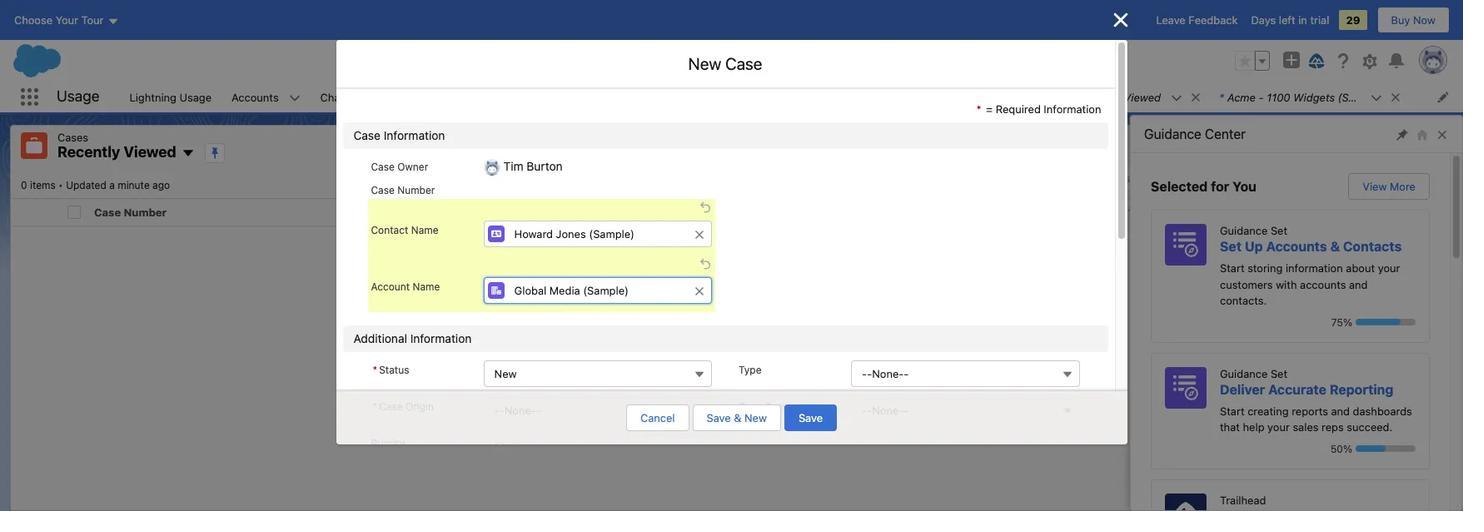 Task type: locate. For each thing, give the bounding box(es) containing it.
background
[[767, 90, 828, 104]]

0 horizontal spatial &
[[734, 412, 742, 425]]

list item up guidance center
[[1059, 82, 1210, 112]]

1 horizontal spatial cases
[[563, 90, 594, 104]]

leave feedback link
[[1157, 13, 1238, 27]]

contact inside list item
[[636, 90, 676, 104]]

contact left requests
[[636, 90, 676, 104]]

0 horizontal spatial viewed
[[124, 143, 176, 161]]

recently right assets list item
[[1078, 90, 1121, 104]]

information right required
[[1044, 102, 1102, 116]]

2 horizontal spatial owner
[[1395, 139, 1428, 152]]

background operations list item
[[757, 82, 918, 112]]

list view controls image
[[1250, 165, 1287, 191]]

new inside recently viewed|cases|list view element
[[1302, 139, 1325, 152]]

1 horizontal spatial accounts
[[1267, 239, 1328, 254]]

reporting
[[1330, 382, 1394, 397]]

cases link
[[553, 82, 604, 112]]

subject button
[[353, 199, 599, 225]]

viewed inside recently viewed|cases|list view element
[[124, 143, 176, 161]]

selected
[[1151, 179, 1208, 194]]

new
[[689, 54, 722, 73], [1302, 139, 1325, 152], [495, 368, 517, 381], [745, 412, 767, 425]]

2 list item from the left
[[1210, 82, 1455, 112]]

guidance for guidance set deliver accurate reporting start creating reports and dashboards that help your sales reps succeed.
[[1220, 367, 1268, 380]]

chatter
[[320, 90, 358, 104]]

1 horizontal spatial owner
[[1182, 205, 1217, 219]]

0 horizontal spatial cases
[[57, 131, 88, 144]]

group
[[1235, 51, 1270, 71]]

0 vertical spatial guidance
[[1145, 127, 1202, 142]]

guidance up up at the top right
[[1220, 224, 1268, 237]]

guidance
[[1145, 127, 1202, 142], [1220, 224, 1268, 237], [1220, 367, 1268, 380]]

* down * status
[[373, 401, 378, 414]]

and down about
[[1350, 278, 1368, 291]]

1 vertical spatial and
[[1332, 404, 1350, 418]]

chatter link
[[310, 82, 368, 112]]

cases image
[[21, 132, 47, 159]]

0 horizontal spatial contact
[[371, 224, 409, 237]]

set for deliver
[[1271, 367, 1288, 380]]

*
[[1069, 90, 1074, 104], [1220, 90, 1225, 104], [977, 102, 982, 116], [373, 364, 378, 377], [373, 401, 378, 414]]

0 vertical spatial status
[[624, 205, 659, 219]]

2 save from the left
[[799, 412, 823, 425]]

status up the contact name text field
[[624, 205, 659, 219]]

information
[[1286, 262, 1344, 275]]

2 vertical spatial owner
[[1182, 205, 1217, 219]]

& down type
[[734, 412, 742, 425]]

assets
[[994, 90, 1028, 104]]

2 progress bar progress bar from the top
[[1356, 446, 1416, 452]]

0 vertical spatial and
[[1350, 278, 1368, 291]]

2 vertical spatial information
[[410, 332, 472, 346]]

save down "recently."
[[799, 412, 823, 425]]

2 vertical spatial set
[[1271, 367, 1288, 380]]

0 vertical spatial case number
[[371, 184, 435, 197]]

guidance down text default image
[[1145, 127, 1202, 142]]

0 vertical spatial your
[[1378, 262, 1401, 275]]

alias
[[1220, 205, 1246, 219]]

information for case information
[[384, 128, 445, 142]]

status
[[624, 205, 659, 219], [379, 364, 409, 377]]

|
[[1387, 90, 1391, 104]]

date/time opened element
[[881, 199, 1155, 226]]

1 horizontal spatial status
[[624, 205, 659, 219]]

guidance set set up accounts & contacts start storing information about your customers with accounts and contacts.
[[1220, 224, 1402, 307]]

change
[[1353, 139, 1392, 152]]

0 horizontal spatial your
[[1268, 421, 1290, 434]]

1 vertical spatial name
[[413, 281, 440, 294]]

start up that
[[1220, 404, 1245, 418]]

0 vertical spatial viewed
[[1124, 90, 1161, 104]]

1 horizontal spatial save
[[799, 412, 823, 425]]

* for * recently viewed
[[1069, 90, 1074, 104]]

0 vertical spatial contact
[[636, 90, 676, 104]]

0 vertical spatial information
[[1044, 102, 1102, 116]]

& up information
[[1331, 239, 1341, 254]]

viewed up 'ago'
[[124, 143, 176, 161]]

set left up at the top right
[[1220, 239, 1242, 254]]

set up accounts & contacts button
[[1220, 239, 1402, 254]]

1 horizontal spatial your
[[1378, 262, 1401, 275]]

progress bar progress bar for deliver accurate reporting
[[1356, 446, 1416, 452]]

required
[[996, 102, 1041, 116]]

1 horizontal spatial viewed
[[1124, 90, 1161, 104]]

1 save from the left
[[707, 412, 731, 425]]

number
[[398, 184, 435, 197], [124, 205, 167, 219]]

assets list item
[[984, 82, 1059, 112]]

name up account name
[[411, 224, 439, 237]]

case down case information
[[371, 161, 395, 173]]

cases up views.
[[754, 339, 785, 353]]

and up reps
[[1332, 404, 1350, 418]]

cell
[[61, 199, 87, 226]]

days
[[1252, 13, 1276, 27]]

and
[[1350, 278, 1368, 291], [1332, 404, 1350, 418]]

status inside button
[[624, 205, 659, 219]]

accounts inside guidance set set up accounts & contacts start storing information about your customers with accounts and contacts.
[[1267, 239, 1328, 254]]

1 vertical spatial information
[[384, 128, 445, 142]]

1 vertical spatial start
[[1220, 404, 1245, 418]]

None search field
[[1047, 165, 1247, 191]]

- inside list item
[[1259, 90, 1264, 104]]

save for save
[[799, 412, 823, 425]]

guidance inside guidance set deliver accurate reporting start creating reports and dashboards that help your sales reps succeed.
[[1220, 367, 1268, 380]]

* for * acme - 1100 widgets (sample) | opportunity
[[1220, 90, 1225, 104]]

you inside you haven't viewed any cases recently. try switching list views.
[[633, 339, 652, 353]]

accounts list item
[[222, 82, 310, 112]]

set up the set up accounts & contacts button
[[1271, 224, 1288, 237]]

change owner button
[[1340, 133, 1441, 158]]

deliver accurate reporting button
[[1220, 382, 1394, 397]]

contact
[[636, 90, 676, 104], [371, 224, 409, 237]]

owner down selected for you
[[1182, 205, 1217, 219]]

none search field inside recently viewed|cases|list view element
[[1047, 165, 1247, 191]]

0 horizontal spatial case number
[[94, 205, 167, 219]]

owner down case information
[[398, 161, 428, 173]]

owner inside button
[[1182, 205, 1217, 219]]

set up accurate
[[1271, 367, 1288, 380]]

calendar
[[378, 90, 423, 104]]

0 vertical spatial set
[[1271, 224, 1288, 237]]

0 horizontal spatial number
[[124, 205, 167, 219]]

owner
[[1395, 139, 1428, 152], [398, 161, 428, 173], [1182, 205, 1217, 219]]

0 vertical spatial recently
[[1078, 90, 1121, 104]]

name
[[411, 224, 439, 237], [413, 281, 440, 294]]

contact for contact name
[[371, 224, 409, 237]]

list item up new button
[[1210, 82, 1455, 112]]

guidance inside guidance set set up accounts & contacts start storing information about your customers with accounts and contacts.
[[1220, 224, 1268, 237]]

1 vertical spatial your
[[1268, 421, 1290, 434]]

0 horizontal spatial you
[[633, 339, 652, 353]]

owner for change owner
[[1395, 139, 1428, 152]]

set inside guidance set deliver accurate reporting start creating reports and dashboards that help your sales reps succeed.
[[1271, 367, 1288, 380]]

save button
[[785, 405, 837, 432]]

1 progress bar progress bar from the top
[[1356, 319, 1416, 326]]

up
[[1245, 239, 1264, 254]]

1 horizontal spatial contact
[[636, 90, 676, 104]]

0 vertical spatial &
[[1331, 239, 1341, 254]]

1 vertical spatial viewed
[[124, 143, 176, 161]]

subject
[[360, 205, 401, 219]]

1 horizontal spatial &
[[1331, 239, 1341, 254]]

list item
[[1059, 82, 1210, 112], [1210, 82, 1455, 112]]

0 horizontal spatial owner
[[398, 161, 428, 173]]

0 vertical spatial progress bar progress bar
[[1356, 319, 1416, 326]]

* left =
[[977, 102, 982, 116]]

start up customers
[[1220, 262, 1245, 275]]

recently up updated in the left top of the page
[[57, 143, 120, 161]]

guidance up the deliver
[[1220, 367, 1268, 380]]

guidance for guidance set set up accounts & contacts start storing information about your customers with accounts and contacts.
[[1220, 224, 1268, 237]]

0 vertical spatial name
[[411, 224, 439, 237]]

case number inside button
[[94, 205, 167, 219]]

information right additional
[[410, 332, 472, 346]]

requests
[[679, 90, 726, 104]]

case information
[[354, 128, 445, 142]]

1 horizontal spatial usage
[[180, 90, 212, 104]]

name for contact name
[[411, 224, 439, 237]]

0 vertical spatial cases
[[563, 90, 594, 104]]

=
[[986, 102, 993, 116]]

view more button
[[1349, 173, 1430, 200]]

lightning usage link
[[120, 82, 222, 112]]

storing
[[1248, 262, 1283, 275]]

1 start from the top
[[1220, 262, 1245, 275]]

0 horizontal spatial usage
[[57, 88, 100, 105]]

--none--
[[862, 368, 909, 381]]

haven't
[[655, 339, 692, 353]]

information
[[1044, 102, 1102, 116], [384, 128, 445, 142], [410, 332, 472, 346]]

cases right cases image
[[57, 131, 88, 144]]

accounts link
[[222, 82, 289, 112]]

subject element
[[353, 199, 627, 226]]

0 vertical spatial you
[[1233, 179, 1257, 194]]

recently.
[[788, 339, 831, 353]]

* = required information
[[977, 102, 1102, 116]]

try
[[672, 356, 688, 369]]

number down minute
[[124, 205, 167, 219]]

in
[[1299, 13, 1308, 27]]

information up case owner
[[384, 128, 445, 142]]

cases inside list item
[[563, 90, 594, 104]]

owner inside button
[[1395, 139, 1428, 152]]

cases down the search...
[[563, 90, 594, 104]]

information for additional information
[[410, 332, 472, 346]]

cancel button
[[626, 405, 689, 432]]

1 vertical spatial recently
[[57, 143, 120, 161]]

1 vertical spatial contact
[[371, 224, 409, 237]]

1 vertical spatial &
[[734, 412, 742, 425]]

customers
[[1220, 278, 1273, 291]]

usage up recently viewed
[[57, 88, 100, 105]]

case up requests
[[726, 54, 763, 73]]

1 vertical spatial you
[[633, 339, 652, 353]]

0 horizontal spatial accounts
[[232, 90, 279, 104]]

usage right lightning
[[180, 90, 212, 104]]

0 horizontal spatial save
[[707, 412, 731, 425]]

you
[[1233, 179, 1257, 194], [633, 339, 652, 353]]

guidance for guidance center
[[1145, 127, 1202, 142]]

1 vertical spatial progress bar progress bar
[[1356, 446, 1416, 452]]

your down creating
[[1268, 421, 1290, 434]]

2 vertical spatial cases
[[754, 339, 785, 353]]

owner for case owner alias
[[1182, 205, 1217, 219]]

and inside guidance set deliver accurate reporting start creating reports and dashboards that help your sales reps succeed.
[[1332, 404, 1350, 418]]

case number down case owner
[[371, 184, 435, 197]]

your
[[1378, 262, 1401, 275], [1268, 421, 1290, 434]]

sales
[[1293, 421, 1319, 434]]

1 vertical spatial case number
[[94, 205, 167, 219]]

viewed left text default image
[[1124, 90, 1161, 104]]

contact requests
[[636, 90, 726, 104]]

case
[[726, 54, 763, 73], [354, 128, 381, 142], [371, 161, 395, 173], [371, 184, 395, 197], [94, 205, 121, 219], [1152, 205, 1179, 219]]

contact down subject
[[371, 224, 409, 237]]

1 list item from the left
[[1059, 82, 1210, 112]]

0 vertical spatial start
[[1220, 262, 1245, 275]]

1100
[[1267, 90, 1291, 104]]

ago
[[153, 179, 170, 191]]

case number down minute
[[94, 205, 167, 219]]

save & new button
[[693, 405, 781, 432]]

0 horizontal spatial status
[[379, 364, 409, 377]]

0 vertical spatial number
[[398, 184, 435, 197]]

2 vertical spatial guidance
[[1220, 367, 1268, 380]]

1 vertical spatial accounts
[[1267, 239, 1328, 254]]

start inside guidance set deliver accurate reporting start creating reports and dashboards that help your sales reps succeed.
[[1220, 404, 1245, 418]]

calendar list item
[[368, 82, 455, 112]]

operations
[[831, 90, 886, 104]]

new case
[[689, 54, 763, 73]]

progress bar progress bar
[[1356, 319, 1416, 326], [1356, 446, 1416, 452]]

action image
[[1410, 199, 1453, 225]]

viewed inside list item
[[1124, 90, 1161, 104]]

buy
[[1392, 13, 1411, 27]]

owner right change
[[1395, 139, 1428, 152]]

progress bar progress bar right "75%"
[[1356, 319, 1416, 326]]

additional
[[354, 332, 407, 346]]

2 horizontal spatial cases
[[754, 339, 785, 353]]

you right for
[[1233, 179, 1257, 194]]

number down case owner
[[398, 184, 435, 197]]

1 vertical spatial owner
[[398, 161, 428, 173]]

save down switching
[[707, 412, 731, 425]]

* down additional
[[373, 364, 378, 377]]

* left acme
[[1220, 90, 1225, 104]]

start
[[1220, 262, 1245, 275], [1220, 404, 1245, 418]]

Account Name text field
[[484, 278, 712, 304]]

1 horizontal spatial case number
[[371, 184, 435, 197]]

0 vertical spatial accounts
[[232, 90, 279, 104]]

lightning
[[130, 90, 177, 104]]

2 start from the top
[[1220, 404, 1245, 418]]

1 horizontal spatial recently
[[1078, 90, 1121, 104]]

-
[[1259, 90, 1264, 104], [862, 368, 867, 381], [867, 368, 872, 381], [904, 368, 909, 381]]

1 vertical spatial status
[[379, 364, 409, 377]]

accounts
[[1301, 278, 1347, 291]]

trial
[[1311, 13, 1330, 27]]

case number
[[371, 184, 435, 197], [94, 205, 167, 219]]

0 horizontal spatial recently
[[57, 143, 120, 161]]

* right assets list item
[[1069, 90, 1074, 104]]

progress bar progress bar down the succeed.
[[1356, 446, 1416, 452]]

1 vertical spatial guidance
[[1220, 224, 1268, 237]]

buy now
[[1392, 13, 1436, 27]]

status down additional
[[379, 364, 409, 377]]

status
[[633, 338, 831, 371]]

progress bar image
[[1356, 319, 1401, 326]]

1 vertical spatial number
[[124, 205, 167, 219]]

contacts
[[1344, 239, 1402, 254]]

acme
[[1228, 90, 1256, 104]]

list
[[120, 82, 1464, 112]]

you left haven't
[[633, 339, 652, 353]]

case down a
[[94, 205, 121, 219]]

status element
[[617, 199, 881, 226]]

your down contacts
[[1378, 262, 1401, 275]]

0 vertical spatial owner
[[1395, 139, 1428, 152]]

status containing you haven't viewed any cases recently.
[[633, 338, 831, 371]]

name right 'account'
[[413, 281, 440, 294]]

accounts inside "list item"
[[232, 90, 279, 104]]

&
[[1331, 239, 1341, 254], [734, 412, 742, 425]]

assets link
[[984, 82, 1038, 112]]



Task type: describe. For each thing, give the bounding box(es) containing it.
contact requests link
[[626, 82, 736, 112]]

case number button
[[87, 199, 335, 225]]

type
[[739, 364, 762, 377]]

leave feedback
[[1157, 13, 1238, 27]]

case number element
[[87, 199, 353, 226]]

contact requests list item
[[626, 82, 757, 112]]

50%
[[1331, 443, 1353, 455]]

search...
[[572, 54, 616, 67]]

cases inside you haven't viewed any cases recently. try switching list views.
[[754, 339, 785, 353]]

case owner alias element
[[1145, 199, 1420, 226]]

& inside guidance set set up accounts & contacts start storing information about your customers with accounts and contacts.
[[1331, 239, 1341, 254]]

* for *
[[373, 401, 378, 414]]

Type button
[[852, 361, 1080, 388]]

center
[[1205, 127, 1246, 142]]

1 horizontal spatial number
[[398, 184, 435, 197]]

analytics link
[[918, 82, 984, 112]]

calendar link
[[368, 82, 433, 112]]

creating
[[1248, 404, 1289, 418]]

accurate
[[1269, 382, 1327, 397]]

guidance set deliver accurate reporting start creating reports and dashboards that help your sales reps succeed.
[[1220, 367, 1413, 434]]

reps
[[1322, 421, 1344, 434]]

inverse image
[[1111, 10, 1131, 30]]

status button
[[617, 199, 863, 225]]

contact for contact requests
[[636, 90, 676, 104]]

feedback
[[1189, 13, 1238, 27]]

list
[[742, 356, 757, 369]]

0 items • updated a minute ago
[[21, 179, 170, 191]]

background operations link
[[757, 82, 896, 112]]

about
[[1347, 262, 1376, 275]]

buy now button
[[1378, 7, 1450, 33]]

number inside button
[[124, 205, 167, 219]]

status inside recently viewed|cases|list view element
[[633, 338, 831, 371]]

progress bar image
[[1356, 446, 1386, 452]]

views.
[[760, 356, 791, 369]]

1 vertical spatial set
[[1220, 239, 1242, 254]]

campaigns list item
[[455, 82, 553, 112]]

* acme - 1100 widgets (sample) | opportunity
[[1220, 90, 1455, 104]]

& inside button
[[734, 412, 742, 425]]

progress bar progress bar for set up accounts & contacts
[[1356, 319, 1416, 326]]

item number image
[[11, 199, 61, 225]]

background operations
[[767, 90, 886, 104]]

change owner
[[1353, 139, 1428, 152]]

case owner
[[371, 161, 428, 173]]

cancel
[[641, 412, 675, 425]]

case up subject
[[371, 184, 395, 197]]

save & new
[[707, 412, 767, 425]]

list containing lightning usage
[[120, 82, 1464, 112]]

cases list item
[[553, 82, 626, 112]]

cell inside recently viewed|cases|list view element
[[61, 199, 87, 226]]

Search Recently Viewed list view. search field
[[1047, 165, 1247, 191]]

selected for you
[[1151, 179, 1257, 194]]

case down selected in the right top of the page
[[1152, 205, 1179, 219]]

recently inside list item
[[1078, 90, 1121, 104]]

action element
[[1410, 199, 1453, 226]]

days left in trial
[[1252, 13, 1330, 27]]

Contact Name text field
[[484, 221, 712, 248]]

usage inside list
[[180, 90, 212, 104]]

view
[[1363, 180, 1387, 193]]

succeed.
[[1347, 421, 1393, 434]]

trailhead
[[1220, 494, 1267, 507]]

name for account name
[[413, 281, 440, 294]]

29
[[1347, 13, 1361, 27]]

* status
[[373, 364, 409, 377]]

text default image
[[1390, 91, 1402, 103]]

switching
[[691, 356, 739, 369]]

left
[[1279, 13, 1296, 27]]

recently viewed|cases|list view element
[[10, 125, 1454, 512]]

opportunity
[[1394, 90, 1455, 104]]

your inside guidance set deliver accurate reporting start creating reports and dashboards that help your sales reps succeed.
[[1268, 421, 1290, 434]]

1 horizontal spatial you
[[1233, 179, 1257, 194]]

guidance center
[[1145, 127, 1246, 142]]

and inside guidance set set up accounts & contacts start storing information about your customers with accounts and contacts.
[[1350, 278, 1368, 291]]

view more
[[1363, 180, 1416, 193]]

1 vertical spatial cases
[[57, 131, 88, 144]]

reports
[[1292, 404, 1329, 418]]

now
[[1414, 13, 1436, 27]]

recently viewed
[[57, 143, 176, 161]]

deliver
[[1220, 382, 1266, 397]]

owner for case owner
[[398, 161, 428, 173]]

help
[[1243, 421, 1265, 434]]

leave
[[1157, 13, 1186, 27]]

text default image
[[1191, 91, 1202, 103]]

minute
[[118, 179, 150, 191]]

contact name
[[371, 224, 439, 237]]

•
[[58, 179, 63, 191]]

contacts.
[[1220, 294, 1267, 307]]

start inside guidance set set up accounts & contacts start storing information about your customers with accounts and contacts.
[[1220, 262, 1245, 275]]

75%
[[1332, 316, 1353, 329]]

additional information
[[354, 332, 472, 346]]

Status, New button
[[484, 361, 712, 388]]

viewed
[[695, 339, 730, 353]]

* for * status
[[373, 364, 378, 377]]

more
[[1390, 180, 1416, 193]]

campaigns link
[[455, 82, 532, 112]]

0
[[21, 179, 27, 191]]

items
[[30, 179, 56, 191]]

item number element
[[11, 199, 61, 226]]

case owner alias
[[1152, 205, 1246, 219]]

* recently viewed
[[1069, 90, 1161, 104]]

set for set
[[1271, 224, 1288, 237]]

save for save & new
[[707, 412, 731, 425]]

recently viewed status
[[21, 179, 66, 191]]

* for * = required information
[[977, 102, 982, 116]]

none-
[[872, 368, 904, 381]]

account name
[[371, 281, 440, 294]]

a
[[109, 179, 115, 191]]

search... button
[[539, 47, 873, 74]]

your inside guidance set set up accounts & contacts start storing information about your customers with accounts and contacts.
[[1378, 262, 1401, 275]]

dashboards
[[1353, 404, 1413, 418]]

case up case owner
[[354, 128, 381, 142]]

(sample)
[[1338, 90, 1384, 104]]

new button
[[1289, 133, 1338, 158]]



Task type: vqa. For each thing, say whether or not it's contained in the screenshot.
rightmost owner
yes



